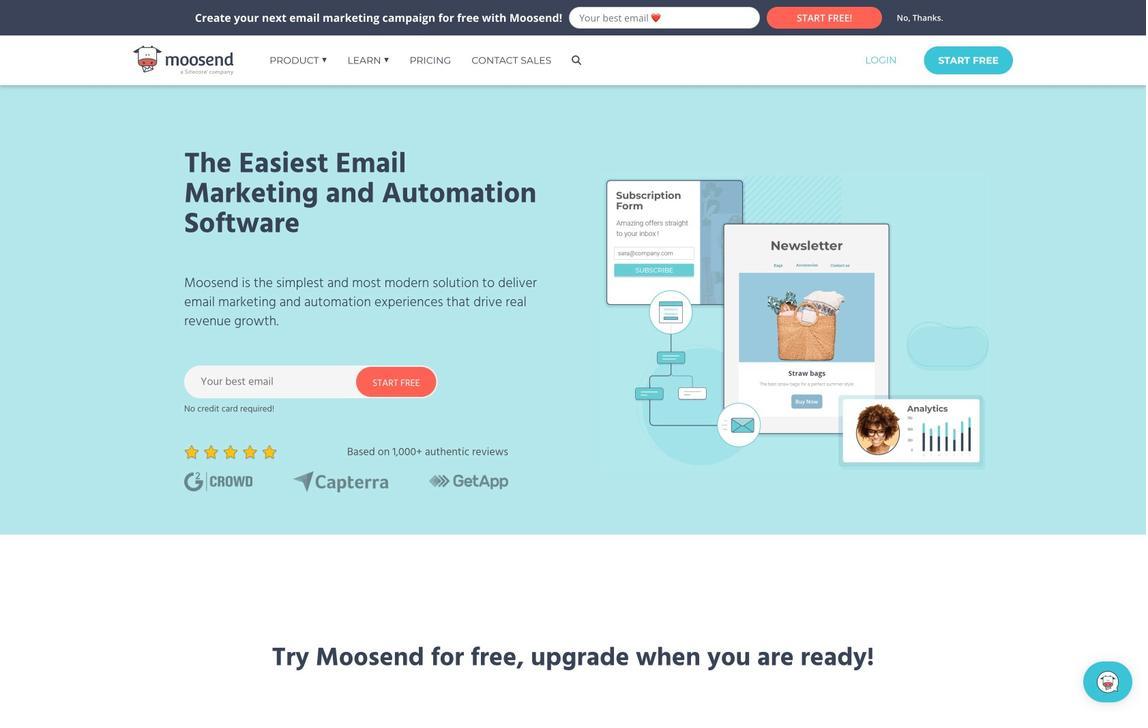 Task type: describe. For each thing, give the bounding box(es) containing it.
moosend email marketing and marketing automation software image
[[133, 46, 234, 75]]

moosend email marketing software image
[[601, 171, 990, 472]]

Your best email email field
[[184, 366, 389, 399]]

Your best email ❤️ text field
[[569, 7, 761, 29]]



Task type: locate. For each thing, give the bounding box(es) containing it.
search image
[[572, 56, 582, 65]]



